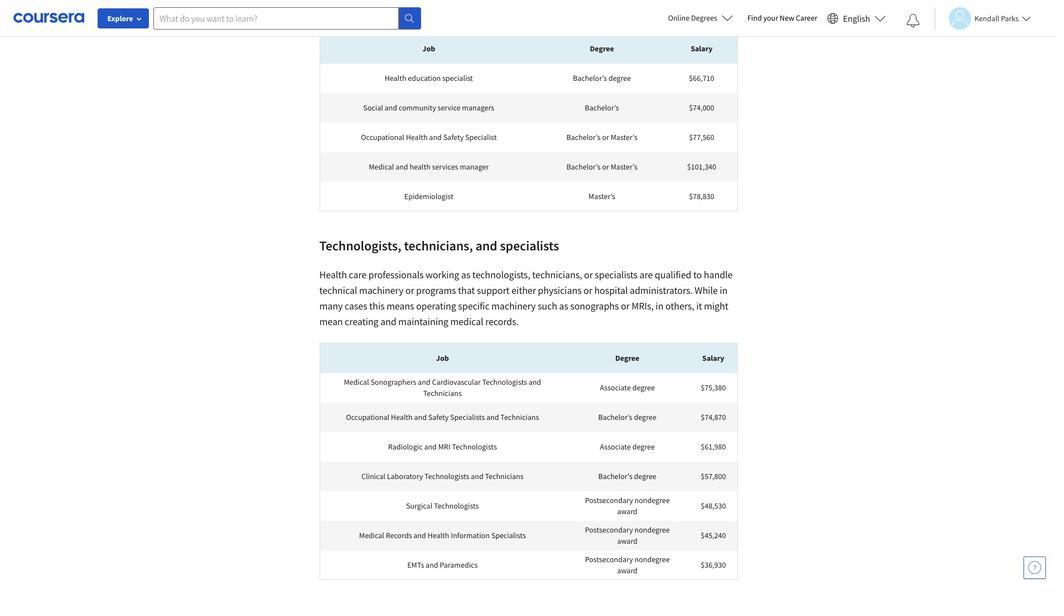 Task type: describe. For each thing, give the bounding box(es) containing it.
physicians
[[538, 284, 582, 297]]

radiologic
[[388, 442, 423, 452]]

What do you want to learn? text field
[[154, 7, 399, 29]]

technologists, technicians, and specialists
[[320, 237, 560, 255]]

technicians for specialists
[[501, 413, 539, 423]]

mri
[[439, 442, 451, 452]]

bachelor's or master's for $77,560
[[567, 132, 638, 142]]

job for specialist
[[423, 44, 436, 54]]

surgical
[[406, 501, 433, 511]]

that
[[458, 284, 475, 297]]

clinical laboratory technologists and technicians
[[362, 472, 524, 482]]

medical
[[451, 315, 484, 328]]

handle
[[704, 269, 733, 281]]

technologists inside medical sonographers and cardiovascular technologists and technicians
[[483, 377, 527, 387]]

0 horizontal spatial specialists
[[451, 413, 485, 423]]

job for and
[[436, 354, 449, 364]]

bachelor's for occupational health and safety specialist
[[567, 132, 601, 142]]

kendall parks
[[975, 13, 1020, 23]]

support
[[477, 284, 510, 297]]

0 vertical spatial in
[[720, 284, 728, 297]]

creating
[[345, 315, 379, 328]]

2 vertical spatial master's
[[589, 191, 616, 201]]

operating
[[416, 300, 457, 313]]

0 horizontal spatial machinery
[[359, 284, 404, 297]]

this
[[370, 300, 385, 313]]

career
[[797, 13, 818, 23]]

bachelor's for medical and health services manager
[[567, 162, 601, 172]]

programs
[[416, 284, 456, 297]]

degree for $75,380
[[633, 383, 655, 393]]

0 horizontal spatial as
[[462, 269, 471, 281]]

salary for $66,710
[[691, 44, 713, 54]]

health care professionals working as technologists, technicians, or specialists are qualified to handle technical machinery or programs that support either physicians or hospital administrators. while in many cases this means operating specific machinery such as sonographs or mris, in others, it might mean creating and maintaining medical records.
[[320, 269, 733, 328]]

occupational health and safety specialist
[[361, 132, 497, 142]]

records
[[386, 531, 412, 541]]

coursera image
[[13, 9, 84, 27]]

medical sonographers and cardiovascular technologists and technicians
[[344, 377, 542, 399]]

qualified
[[655, 269, 692, 281]]

cases
[[345, 300, 368, 313]]

bachelor's degree for $66,710
[[573, 73, 632, 83]]

kendall
[[975, 13, 1000, 23]]

$48,530
[[701, 501, 727, 511]]

health up emts and paramedics
[[428, 531, 450, 541]]

while
[[695, 284, 718, 297]]

postsecondary for $48,530
[[585, 496, 633, 506]]

nondegree for $36,930
[[635, 555, 670, 565]]

postsecondary for $45,240
[[585, 525, 633, 535]]

and inside health care professionals working as technologists, technicians, or specialists are qualified to handle technical machinery or programs that support either physicians or hospital administrators. while in many cases this means operating specific machinery such as sonographs or mris, in others, it might mean creating and maintaining medical records.
[[381, 315, 397, 328]]

paramedics
[[440, 560, 478, 570]]

sonographers
[[371, 377, 417, 387]]

laboratory
[[387, 472, 423, 482]]

english
[[844, 13, 871, 24]]

nondegree for $45,240
[[635, 525, 670, 535]]

others,
[[666, 300, 695, 313]]

occupational health and safety specialists and technicians
[[346, 413, 539, 423]]

1 vertical spatial specialists
[[492, 531, 526, 541]]

medical records and health information specialists
[[359, 531, 526, 541]]

award for $48,530
[[618, 507, 638, 517]]

bachelor's
[[599, 472, 633, 482]]

administrators.
[[630, 284, 693, 297]]

health up radiologic
[[391, 413, 413, 423]]

technologists right mri
[[452, 442, 497, 452]]

bachelor's for occupational health and safety specialists and technicians
[[599, 413, 633, 423]]

medical and health services manager
[[369, 162, 489, 172]]

are
[[640, 269, 653, 281]]

online
[[669, 13, 690, 23]]

technologists,
[[473, 269, 531, 281]]

radiologic and mri technologists
[[388, 442, 497, 452]]

1 horizontal spatial machinery
[[492, 300, 536, 313]]

mean
[[320, 315, 343, 328]]

specialists inside health care professionals working as technologists, technicians, or specialists are qualified to handle technical machinery or programs that support either physicians or hospital administrators. while in many cases this means operating specific machinery such as sonographs or mris, in others, it might mean creating and maintaining medical records.
[[595, 269, 638, 281]]

$45,240
[[701, 531, 727, 541]]

it
[[697, 300, 703, 313]]

online degrees button
[[660, 6, 742, 30]]

$74,870
[[701, 413, 727, 423]]

help center image
[[1029, 562, 1042, 575]]

social
[[364, 103, 383, 113]]

associate degree for $61,980
[[600, 442, 655, 452]]

award for $36,930
[[618, 566, 638, 576]]

technologists down mri
[[425, 472, 470, 482]]

your
[[764, 13, 779, 23]]

$101,340
[[688, 162, 717, 172]]

means
[[387, 300, 414, 313]]

technicians, inside health care professionals working as technologists, technicians, or specialists are qualified to handle technical machinery or programs that support either physicians or hospital administrators. while in many cases this means operating specific machinery such as sonographs or mris, in others, it might mean creating and maintaining medical records.
[[533, 269, 583, 281]]

$36,930
[[701, 560, 727, 570]]

manager
[[460, 162, 489, 172]]

kendall parks button
[[935, 7, 1032, 29]]

$57,800
[[701, 472, 727, 482]]

degree for associate
[[616, 354, 640, 364]]

technologists,
[[320, 237, 402, 255]]

health inside health care professionals working as technologists, technicians, or specialists are qualified to handle technical machinery or programs that support either physicians or hospital administrators. while in many cases this means operating specific machinery such as sonographs or mris, in others, it might mean creating and maintaining medical records.
[[320, 269, 347, 281]]

find your new career
[[748, 13, 818, 23]]

health education specialist
[[385, 73, 473, 83]]

explore
[[107, 13, 133, 23]]

surgical technologists
[[406, 501, 479, 511]]

cardiovascular
[[432, 377, 481, 387]]



Task type: locate. For each thing, give the bounding box(es) containing it.
mris,
[[632, 300, 654, 313]]

professionals
[[369, 269, 424, 281]]

safety
[[444, 132, 464, 142], [429, 413, 449, 423]]

0 horizontal spatial job
[[423, 44, 436, 54]]

service
[[438, 103, 461, 113]]

0 horizontal spatial technicians,
[[404, 237, 473, 255]]

bachelor's degree for $74,870
[[599, 413, 657, 423]]

1 vertical spatial safety
[[429, 413, 449, 423]]

1 bachelor's or master's from the top
[[567, 132, 638, 142]]

to
[[694, 269, 702, 281]]

technicians, up working
[[404, 237, 473, 255]]

0 vertical spatial postsecondary nondegree award
[[585, 496, 670, 517]]

1 vertical spatial master's
[[611, 162, 638, 172]]

new
[[780, 13, 795, 23]]

0 vertical spatial award
[[618, 507, 638, 517]]

2 vertical spatial technicians
[[485, 472, 524, 482]]

bachelor's for health education specialist
[[573, 73, 608, 83]]

in
[[720, 284, 728, 297], [656, 300, 664, 313]]

safety for specialists
[[429, 413, 449, 423]]

bachelor's or master's for $101,340
[[567, 162, 638, 172]]

care
[[349, 269, 367, 281]]

1 vertical spatial salary
[[703, 354, 725, 364]]

postsecondary nondegree award for $45,240
[[585, 525, 670, 547]]

0 vertical spatial technicians
[[424, 389, 462, 399]]

0 vertical spatial job
[[423, 44, 436, 54]]

2 associate from the top
[[600, 442, 631, 452]]

health
[[385, 73, 407, 83], [406, 132, 428, 142], [320, 269, 347, 281], [391, 413, 413, 423], [428, 531, 450, 541]]

0 vertical spatial associate
[[600, 383, 631, 393]]

english button
[[824, 0, 891, 36]]

specialists
[[500, 237, 560, 255], [595, 269, 638, 281]]

specific
[[459, 300, 490, 313]]

3 award from the top
[[618, 566, 638, 576]]

associate degree for $75,380
[[600, 383, 655, 393]]

medical left records
[[359, 531, 385, 541]]

degree
[[590, 44, 615, 54], [616, 354, 640, 364]]

technicians inside medical sonographers and cardiovascular technologists and technicians
[[424, 389, 462, 399]]

find your new career link
[[742, 11, 824, 25]]

salary for $75,380
[[703, 354, 725, 364]]

associate
[[600, 383, 631, 393], [600, 442, 631, 452]]

postsecondary for $36,930
[[585, 555, 633, 565]]

medical inside medical sonographers and cardiovascular technologists and technicians
[[344, 377, 369, 387]]

working
[[426, 269, 460, 281]]

1 associate degree from the top
[[600, 383, 655, 393]]

master's for $77,560
[[611, 132, 638, 142]]

community
[[399, 103, 436, 113]]

bachelor's
[[573, 73, 608, 83], [585, 103, 620, 113], [567, 132, 601, 142], [567, 162, 601, 172], [599, 413, 633, 423]]

occupational for occupational health and safety specialist
[[361, 132, 405, 142]]

degree for $66,710
[[609, 73, 632, 83]]

0 vertical spatial technicians,
[[404, 237, 473, 255]]

0 horizontal spatial in
[[656, 300, 664, 313]]

$66,710
[[690, 73, 715, 83]]

medical for medical and health services manager
[[369, 162, 394, 172]]

degrees
[[692, 13, 718, 23]]

0 vertical spatial as
[[462, 269, 471, 281]]

show notifications image
[[907, 14, 921, 27]]

salary up '$75,380' on the right bottom of the page
[[703, 354, 725, 364]]

specialists right information
[[492, 531, 526, 541]]

social and community service managers
[[364, 103, 495, 113]]

2 postsecondary from the top
[[585, 525, 633, 535]]

maintaining
[[399, 315, 449, 328]]

1 nondegree from the top
[[635, 496, 670, 506]]

3 postsecondary from the top
[[585, 555, 633, 565]]

1 vertical spatial machinery
[[492, 300, 536, 313]]

postsecondary nondegree award for $48,530
[[585, 496, 670, 517]]

2 vertical spatial postsecondary
[[585, 555, 633, 565]]

1 postsecondary from the top
[[585, 496, 633, 506]]

specialists down cardiovascular at the bottom
[[451, 413, 485, 423]]

occupational for occupational health and safety specialists and technicians
[[346, 413, 390, 423]]

award for $45,240
[[618, 536, 638, 547]]

2 vertical spatial postsecondary nondegree award
[[585, 555, 670, 576]]

0 vertical spatial machinery
[[359, 284, 404, 297]]

degree for $57,800
[[635, 472, 657, 482]]

2 associate degree from the top
[[600, 442, 655, 452]]

0 vertical spatial nondegree
[[635, 496, 670, 506]]

health left education
[[385, 73, 407, 83]]

associate for $61,980
[[600, 442, 631, 452]]

1 vertical spatial bachelor's or master's
[[567, 162, 638, 172]]

2 vertical spatial award
[[618, 566, 638, 576]]

technologists up information
[[434, 501, 479, 511]]

0 vertical spatial postsecondary
[[585, 496, 633, 506]]

such
[[538, 300, 558, 313]]

medical left the health
[[369, 162, 394, 172]]

technologists right cardiovascular at the bottom
[[483, 377, 527, 387]]

emts and paramedics
[[408, 560, 478, 570]]

1 vertical spatial as
[[560, 300, 569, 313]]

1 vertical spatial degree
[[616, 354, 640, 364]]

2 award from the top
[[618, 536, 638, 547]]

and
[[385, 103, 398, 113], [430, 132, 442, 142], [396, 162, 408, 172], [476, 237, 498, 255], [381, 315, 397, 328], [418, 377, 431, 387], [529, 377, 542, 387], [414, 413, 427, 423], [487, 413, 499, 423], [424, 442, 437, 452], [471, 472, 484, 482], [414, 531, 426, 541], [426, 560, 439, 570]]

as up that on the left of the page
[[462, 269, 471, 281]]

in down administrators.
[[656, 300, 664, 313]]

$61,980
[[701, 442, 727, 452]]

2 bachelor's or master's from the top
[[567, 162, 638, 172]]

as
[[462, 269, 471, 281], [560, 300, 569, 313]]

3 nondegree from the top
[[635, 555, 670, 565]]

postsecondary
[[585, 496, 633, 506], [585, 525, 633, 535], [585, 555, 633, 565]]

job up cardiovascular at the bottom
[[436, 354, 449, 364]]

1 vertical spatial associate degree
[[600, 442, 655, 452]]

1 associate from the top
[[600, 383, 631, 393]]

0 vertical spatial specialists
[[500, 237, 560, 255]]

clinical
[[362, 472, 386, 482]]

1 vertical spatial specialists
[[595, 269, 638, 281]]

degree
[[609, 73, 632, 83], [633, 383, 655, 393], [634, 413, 657, 423], [633, 442, 655, 452], [635, 472, 657, 482]]

emts
[[408, 560, 424, 570]]

1 vertical spatial technicians,
[[533, 269, 583, 281]]

2 postsecondary nondegree award from the top
[[585, 525, 670, 547]]

information
[[451, 531, 490, 541]]

specialists up technologists,
[[500, 237, 560, 255]]

technicians
[[424, 389, 462, 399], [501, 413, 539, 423], [485, 472, 524, 482]]

technologists
[[483, 377, 527, 387], [452, 442, 497, 452], [425, 472, 470, 482], [434, 501, 479, 511]]

3 postsecondary nondegree award from the top
[[585, 555, 670, 576]]

0 vertical spatial master's
[[611, 132, 638, 142]]

specialists up hospital
[[595, 269, 638, 281]]

1 vertical spatial occupational
[[346, 413, 390, 423]]

1 award from the top
[[618, 507, 638, 517]]

award
[[618, 507, 638, 517], [618, 536, 638, 547], [618, 566, 638, 576]]

1 vertical spatial award
[[618, 536, 638, 547]]

technicians,
[[404, 237, 473, 255], [533, 269, 583, 281]]

bachelor's degree
[[599, 472, 657, 482]]

machinery down either
[[492, 300, 536, 313]]

health
[[410, 162, 431, 172]]

1 postsecondary nondegree award from the top
[[585, 496, 670, 517]]

bachelor's or master's
[[567, 132, 638, 142], [567, 162, 638, 172]]

1 horizontal spatial job
[[436, 354, 449, 364]]

0 horizontal spatial specialists
[[500, 237, 560, 255]]

parks
[[1002, 13, 1020, 23]]

0 vertical spatial bachelor's degree
[[573, 73, 632, 83]]

machinery up this
[[359, 284, 404, 297]]

2 nondegree from the top
[[635, 525, 670, 535]]

health up the 'technical'
[[320, 269, 347, 281]]

associate for $75,380
[[600, 383, 631, 393]]

0 vertical spatial bachelor's or master's
[[567, 132, 638, 142]]

sonographs
[[571, 300, 619, 313]]

medical for medical sonographers and cardiovascular technologists and technicians
[[344, 377, 369, 387]]

machinery
[[359, 284, 404, 297], [492, 300, 536, 313]]

1 horizontal spatial specialists
[[492, 531, 526, 541]]

online degrees
[[669, 13, 718, 23]]

nondegree for $48,530
[[635, 496, 670, 506]]

might
[[705, 300, 729, 313]]

0 vertical spatial medical
[[369, 162, 394, 172]]

either
[[512, 284, 536, 297]]

1 vertical spatial nondegree
[[635, 525, 670, 535]]

hospital
[[595, 284, 628, 297]]

$77,560
[[690, 132, 715, 142]]

$75,380
[[701, 383, 727, 393]]

2 vertical spatial nondegree
[[635, 555, 670, 565]]

safety left specialist
[[444, 132, 464, 142]]

medical
[[369, 162, 394, 172], [344, 377, 369, 387], [359, 531, 385, 541]]

0 vertical spatial associate degree
[[600, 383, 655, 393]]

safety down medical sonographers and cardiovascular technologists and technicians
[[429, 413, 449, 423]]

services
[[432, 162, 459, 172]]

specialist
[[443, 73, 473, 83]]

1 vertical spatial medical
[[344, 377, 369, 387]]

1 horizontal spatial technicians,
[[533, 269, 583, 281]]

1 vertical spatial postsecondary nondegree award
[[585, 525, 670, 547]]

occupational
[[361, 132, 405, 142], [346, 413, 390, 423]]

degree for $74,870
[[634, 413, 657, 423]]

1 vertical spatial in
[[656, 300, 664, 313]]

1 horizontal spatial as
[[560, 300, 569, 313]]

or
[[603, 132, 610, 142], [603, 162, 610, 172], [585, 269, 593, 281], [406, 284, 415, 297], [584, 284, 593, 297], [621, 300, 630, 313]]

education
[[408, 73, 441, 83]]

medical for medical records and health information specialists
[[359, 531, 385, 541]]

as down physicians
[[560, 300, 569, 313]]

1 vertical spatial technicians
[[501, 413, 539, 423]]

0 horizontal spatial degree
[[590, 44, 615, 54]]

many
[[320, 300, 343, 313]]

1 vertical spatial bachelor's degree
[[599, 413, 657, 423]]

postsecondary nondegree award
[[585, 496, 670, 517], [585, 525, 670, 547], [585, 555, 670, 576]]

1 vertical spatial postsecondary
[[585, 525, 633, 535]]

1 horizontal spatial degree
[[616, 354, 640, 364]]

epidemiologist
[[405, 191, 454, 201]]

salary
[[691, 44, 713, 54], [703, 354, 725, 364]]

1 vertical spatial job
[[436, 354, 449, 364]]

job up the health education specialist on the left of page
[[423, 44, 436, 54]]

salary up $66,710
[[691, 44, 713, 54]]

0 vertical spatial occupational
[[361, 132, 405, 142]]

1 horizontal spatial in
[[720, 284, 728, 297]]

2 vertical spatial medical
[[359, 531, 385, 541]]

degree for bachelor's
[[590, 44, 615, 54]]

None search field
[[154, 7, 421, 29]]

in down handle at the right top
[[720, 284, 728, 297]]

technicians, up physicians
[[533, 269, 583, 281]]

master's for $101,340
[[611, 162, 638, 172]]

0 vertical spatial salary
[[691, 44, 713, 54]]

health down community
[[406, 132, 428, 142]]

0 vertical spatial specialists
[[451, 413, 485, 423]]

explore button
[[98, 8, 149, 28]]

medical left the sonographers
[[344, 377, 369, 387]]

$78,830
[[690, 191, 715, 201]]

0 vertical spatial safety
[[444, 132, 464, 142]]

safety for specialist
[[444, 132, 464, 142]]

0 vertical spatial degree
[[590, 44, 615, 54]]

degree for $61,980
[[633, 442, 655, 452]]

1 vertical spatial associate
[[600, 442, 631, 452]]

specialist
[[466, 132, 497, 142]]

find
[[748, 13, 762, 23]]

$74,000
[[690, 103, 715, 113]]

associate degree
[[600, 383, 655, 393], [600, 442, 655, 452]]

technicians for technologists
[[424, 389, 462, 399]]

postsecondary nondegree award for $36,930
[[585, 555, 670, 576]]

technical
[[320, 284, 357, 297]]

managers
[[462, 103, 495, 113]]

occupational down the sonographers
[[346, 413, 390, 423]]

records.
[[486, 315, 519, 328]]

occupational down social
[[361, 132, 405, 142]]

1 horizontal spatial specialists
[[595, 269, 638, 281]]



Task type: vqa. For each thing, say whether or not it's contained in the screenshot.


